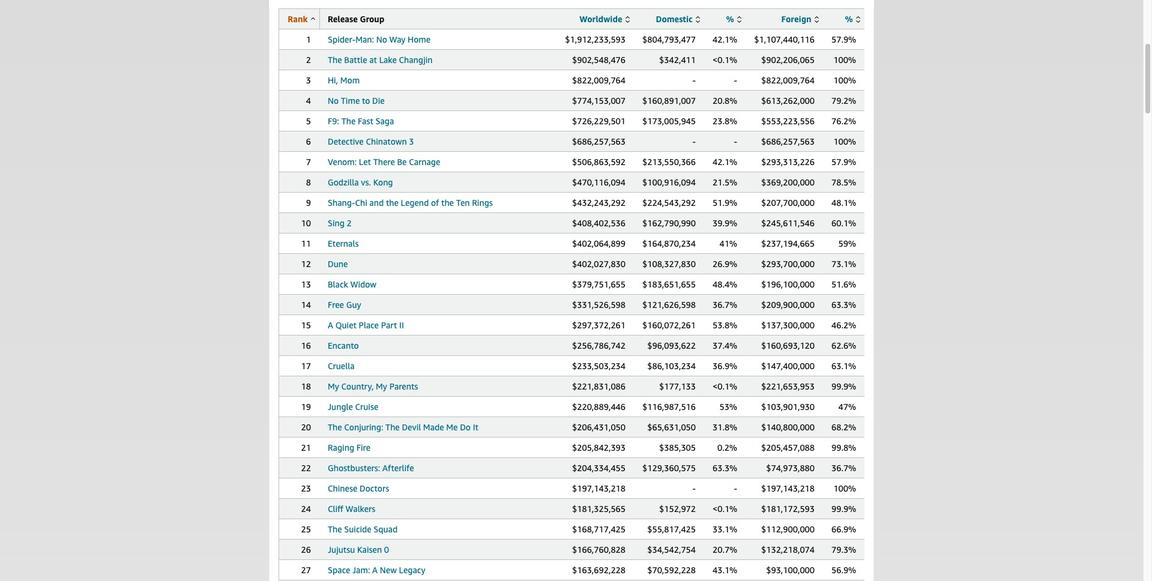 Task type: describe. For each thing, give the bounding box(es) containing it.
<0.1% for $177,133
[[713, 381, 738, 392]]

43.1%
[[713, 565, 738, 575]]

$379,751,655
[[572, 279, 626, 289]]

39.9%
[[713, 218, 738, 228]]

afterlife
[[382, 463, 414, 473]]

57.9% for $1,107,440,116
[[832, 34, 856, 44]]

2 $686,257,563 from the left
[[761, 136, 815, 147]]

changjin
[[399, 55, 433, 65]]

23
[[301, 483, 311, 494]]

1 the from the left
[[386, 198, 399, 208]]

$331,526,598
[[572, 300, 626, 310]]

$432,243,292
[[572, 198, 626, 208]]

0 horizontal spatial 36.7%
[[713, 300, 738, 310]]

jungle cruise
[[328, 402, 379, 412]]

cruella link
[[328, 361, 355, 371]]

1 my from the left
[[328, 381, 339, 392]]

2 % from the left
[[845, 14, 853, 24]]

48.4%
[[713, 279, 738, 289]]

$209,900,000
[[761, 300, 815, 310]]

chinese doctors link
[[328, 483, 389, 494]]

dune
[[328, 259, 348, 269]]

be
[[397, 157, 407, 167]]

free
[[328, 300, 344, 310]]

2 % link from the left
[[845, 14, 860, 24]]

79.3%
[[832, 545, 856, 555]]

the for suicide
[[328, 524, 342, 534]]

kaisen
[[357, 545, 382, 555]]

vs.
[[361, 177, 371, 187]]

63.1%
[[832, 361, 856, 371]]

godzilla vs. kong link
[[328, 177, 393, 187]]

1 horizontal spatial 2
[[347, 218, 352, 228]]

5
[[306, 116, 311, 126]]

conjuring:
[[344, 422, 383, 432]]

spider-man: no way home
[[328, 34, 431, 44]]

57.9% for $293,313,226
[[832, 157, 856, 167]]

venom: let there be carnage
[[328, 157, 440, 167]]

- down 0.2%
[[734, 483, 737, 494]]

jujutsu kaisen 0 link
[[328, 545, 389, 555]]

$1,107,440,116
[[754, 34, 815, 44]]

$116,987,516
[[643, 402, 696, 412]]

21
[[301, 443, 311, 453]]

jam:
[[352, 565, 370, 575]]

100% for $197,143,218
[[834, 483, 856, 494]]

$160,693,120
[[761, 340, 815, 351]]

$205,457,088
[[761, 443, 815, 453]]

$1,912,233,593
[[565, 34, 626, 44]]

$213,550,366
[[643, 157, 696, 167]]

<0.1% for $342,411
[[713, 55, 738, 65]]

$173,005,945
[[643, 116, 696, 126]]

23.8%
[[713, 116, 738, 126]]

jungle cruise link
[[328, 402, 379, 412]]

<0.1% for $152,972
[[713, 504, 738, 514]]

1 % from the left
[[726, 14, 734, 24]]

ghostbusters: afterlife
[[328, 463, 414, 473]]

100% for $902,206,065
[[834, 55, 856, 65]]

worldwide link
[[580, 14, 630, 24]]

1 $686,257,563 from the left
[[572, 136, 626, 147]]

$726,229,501
[[572, 116, 626, 126]]

53.8%
[[713, 320, 738, 330]]

parents
[[389, 381, 418, 392]]

the suicide squad link
[[328, 524, 398, 534]]

detective
[[328, 136, 364, 147]]

sing 2 link
[[328, 218, 352, 228]]

the conjuring: the devil made me do it
[[328, 422, 479, 432]]

$162,790,990
[[643, 218, 696, 228]]

$902,548,476
[[572, 55, 626, 65]]

46.2%
[[832, 320, 856, 330]]

0 vertical spatial 2
[[306, 55, 311, 65]]

space jam: a new legacy link
[[328, 565, 425, 575]]

$96,093,622
[[647, 340, 696, 351]]

carnage
[[409, 157, 440, 167]]

devil
[[402, 422, 421, 432]]

$166,760,828
[[572, 545, 626, 555]]

18
[[301, 381, 311, 392]]

1 vertical spatial 36.7%
[[832, 463, 856, 473]]

7
[[306, 157, 311, 167]]

1 horizontal spatial a
[[372, 565, 378, 575]]

it
[[473, 422, 479, 432]]

$774,153,007
[[572, 95, 626, 106]]

$402,027,830
[[572, 259, 626, 269]]

24
[[301, 504, 311, 514]]

the suicide squad
[[328, 524, 398, 534]]

- up $152,972 on the right bottom of the page
[[693, 483, 696, 494]]

shang-chi and the legend of the ten rings
[[328, 198, 493, 208]]

51.6%
[[832, 279, 856, 289]]

the left devil
[[386, 422, 400, 432]]

$137,300,000
[[761, 320, 815, 330]]

$506,863,592
[[572, 157, 626, 167]]

domestic
[[656, 14, 693, 24]]

$86,103,234
[[647, 361, 696, 371]]

19
[[301, 402, 311, 412]]

99.9% for $221,653,953
[[832, 381, 856, 392]]

15
[[301, 320, 311, 330]]

1 vertical spatial 63.3%
[[713, 463, 738, 473]]

the battle at lake changjin link
[[328, 55, 433, 65]]

- up 20.8%
[[734, 75, 737, 85]]

20.7%
[[713, 545, 738, 555]]

my country, my parents
[[328, 381, 418, 392]]

battle
[[344, 55, 367, 65]]

cruise
[[355, 402, 379, 412]]

$293,700,000
[[761, 259, 815, 269]]

$342,411
[[659, 55, 696, 65]]

fire
[[356, 443, 371, 453]]

venom:
[[328, 157, 357, 167]]

spider-man: no way home link
[[328, 34, 431, 44]]



Task type: vqa. For each thing, say whether or not it's contained in the screenshot.
Killers of the Flower Moon link
no



Task type: locate. For each thing, give the bounding box(es) containing it.
25
[[301, 524, 311, 534]]

17
[[301, 361, 311, 371]]

$34,542,754
[[647, 545, 696, 555]]

black widow
[[328, 279, 377, 289]]

$822,009,764
[[572, 75, 626, 85], [761, 75, 815, 85]]

3 <0.1% from the top
[[713, 504, 738, 514]]

$206,431,050
[[572, 422, 626, 432]]

0 horizontal spatial the
[[386, 198, 399, 208]]

9
[[306, 198, 311, 208]]

1 100% from the top
[[834, 55, 856, 65]]

% right the foreign link
[[845, 14, 853, 24]]

part
[[381, 320, 397, 330]]

$686,257,563 up $293,313,226
[[761, 136, 815, 147]]

1 vertical spatial 99.9%
[[832, 504, 856, 514]]

1 $197,143,218 from the left
[[572, 483, 626, 494]]

1 horizontal spatial 63.3%
[[832, 300, 856, 310]]

100% for $686,257,563
[[834, 136, 856, 147]]

2 my from the left
[[376, 381, 387, 392]]

10
[[301, 218, 311, 228]]

group
[[360, 14, 385, 24]]

the right 'f9:'
[[341, 116, 356, 126]]

0 vertical spatial 57.9%
[[832, 34, 856, 44]]

1 vertical spatial 2
[[347, 218, 352, 228]]

100%
[[834, 55, 856, 65], [834, 75, 856, 85], [834, 136, 856, 147], [834, 483, 856, 494]]

$822,009,764 down "$902,548,476" at the top of page
[[572, 75, 626, 85]]

- down 23.8%
[[734, 136, 737, 147]]

1 vertical spatial a
[[372, 565, 378, 575]]

of
[[431, 198, 439, 208]]

1 horizontal spatial 36.7%
[[832, 463, 856, 473]]

1 horizontal spatial $822,009,764
[[761, 75, 815, 85]]

36.7%
[[713, 300, 738, 310], [832, 463, 856, 473]]

1 vertical spatial <0.1%
[[713, 381, 738, 392]]

0 vertical spatial 63.3%
[[832, 300, 856, 310]]

the down cliff
[[328, 524, 342, 534]]

- down $173,005,945
[[693, 136, 696, 147]]

1 vertical spatial 42.1%
[[713, 157, 738, 167]]

0 horizontal spatial 3
[[306, 75, 311, 85]]

0 vertical spatial 42.1%
[[713, 34, 738, 44]]

ghostbusters:
[[328, 463, 380, 473]]

black
[[328, 279, 348, 289]]

$293,313,226
[[761, 157, 815, 167]]

4
[[306, 95, 311, 106]]

0 horizontal spatial $822,009,764
[[572, 75, 626, 85]]

made
[[423, 422, 444, 432]]

57.9% right the $1,107,440,116
[[832, 34, 856, 44]]

4 100% from the top
[[834, 483, 856, 494]]

godzilla vs. kong
[[328, 177, 393, 187]]

60.1%
[[832, 218, 856, 228]]

59%
[[839, 238, 856, 249]]

0 horizontal spatial 2
[[306, 55, 311, 65]]

foreign
[[782, 14, 812, 24]]

kong
[[373, 177, 393, 187]]

0 horizontal spatial $197,143,218
[[572, 483, 626, 494]]

3 up 4
[[306, 75, 311, 85]]

$553,223,556
[[761, 116, 815, 126]]

<0.1% up 20.8%
[[713, 55, 738, 65]]

$245,611,546
[[761, 218, 815, 228]]

2 right sing
[[347, 218, 352, 228]]

0 vertical spatial no
[[376, 34, 387, 44]]

36.7% down 99.8%
[[832, 463, 856, 473]]

0 vertical spatial <0.1%
[[713, 55, 738, 65]]

$177,133
[[659, 381, 696, 392]]

detective chinatown 3 link
[[328, 136, 414, 147]]

1 horizontal spatial no
[[376, 34, 387, 44]]

21.5%
[[713, 177, 738, 187]]

% link right domestic link
[[726, 14, 742, 24]]

1 horizontal spatial my
[[376, 381, 387, 392]]

2 42.1% from the top
[[713, 157, 738, 167]]

$181,325,565
[[572, 504, 626, 514]]

encanto link
[[328, 340, 359, 351]]

20.8%
[[713, 95, 738, 106]]

$256,786,742
[[572, 340, 626, 351]]

0 horizontal spatial %
[[726, 14, 734, 24]]

$197,143,218 up the $181,172,593
[[761, 483, 815, 494]]

$181,172,593
[[761, 504, 815, 514]]

100% for $822,009,764
[[834, 75, 856, 85]]

1 vertical spatial 57.9%
[[832, 157, 856, 167]]

0 horizontal spatial a
[[328, 320, 333, 330]]

0 vertical spatial 36.7%
[[713, 300, 738, 310]]

raging fire
[[328, 443, 371, 453]]

0 vertical spatial 99.9%
[[832, 381, 856, 392]]

0 horizontal spatial 63.3%
[[713, 463, 738, 473]]

space jam: a new legacy
[[328, 565, 425, 575]]

16
[[301, 340, 311, 351]]

the for conjuring:
[[328, 422, 342, 432]]

<0.1% up 33.1%
[[713, 504, 738, 514]]

the right and
[[386, 198, 399, 208]]

48.1%
[[832, 198, 856, 208]]

42.1% up 21.5%
[[713, 157, 738, 167]]

1 $822,009,764 from the left
[[572, 75, 626, 85]]

2 down 1
[[306, 55, 311, 65]]

$221,831,086
[[572, 381, 626, 392]]

$164,870,234
[[643, 238, 696, 249]]

widow
[[350, 279, 377, 289]]

rings
[[472, 198, 493, 208]]

11
[[301, 238, 311, 249]]

1 vertical spatial no
[[328, 95, 339, 106]]

the for battle
[[328, 55, 342, 65]]

detective chinatown 3
[[328, 136, 414, 147]]

a
[[328, 320, 333, 330], [372, 565, 378, 575]]

ii
[[399, 320, 404, 330]]

1 99.9% from the top
[[832, 381, 856, 392]]

1 horizontal spatial $197,143,218
[[761, 483, 815, 494]]

99.9% for $181,172,593
[[832, 504, 856, 514]]

% link right the foreign link
[[845, 14, 860, 24]]

1 horizontal spatial 3
[[409, 136, 414, 147]]

no left 'way'
[[376, 34, 387, 44]]

2 57.9% from the top
[[832, 157, 856, 167]]

<0.1% down 36.9%
[[713, 381, 738, 392]]

the down jungle at bottom
[[328, 422, 342, 432]]

36.7% up '53.8%'
[[713, 300, 738, 310]]

the up the hi,
[[328, 55, 342, 65]]

$822,009,764 up '$613,262,000'
[[761, 75, 815, 85]]

42.1% for $213,550,366
[[713, 157, 738, 167]]

%
[[726, 14, 734, 24], [845, 14, 853, 24]]

0
[[384, 545, 389, 555]]

$74,973,880
[[766, 463, 815, 473]]

0 horizontal spatial no
[[328, 95, 339, 106]]

2 vertical spatial <0.1%
[[713, 504, 738, 514]]

at
[[369, 55, 377, 65]]

die
[[372, 95, 385, 106]]

$132,218,074
[[761, 545, 815, 555]]

$686,257,563 down the $726,229,501
[[572, 136, 626, 147]]

99.9% down 63.1%
[[832, 381, 856, 392]]

2 100% from the top
[[834, 75, 856, 85]]

my up jungle at bottom
[[328, 381, 339, 392]]

$112,900,000
[[761, 524, 815, 534]]

the right of
[[441, 198, 454, 208]]

a left new
[[372, 565, 378, 575]]

$129,360,575
[[643, 463, 696, 473]]

place
[[359, 320, 379, 330]]

2 the from the left
[[441, 198, 454, 208]]

$197,143,218 down $204,334,455
[[572, 483, 626, 494]]

99.9% up '66.9%'
[[832, 504, 856, 514]]

$402,064,899
[[572, 238, 626, 249]]

$163,692,228
[[572, 565, 626, 575]]

1 horizontal spatial % link
[[845, 14, 860, 24]]

3 100% from the top
[[834, 136, 856, 147]]

$220,889,446
[[572, 402, 626, 412]]

% right domestic link
[[726, 14, 734, 24]]

1 42.1% from the top
[[713, 34, 738, 44]]

1 <0.1% from the top
[[713, 55, 738, 65]]

a left quiet
[[328, 320, 333, 330]]

hi, mom
[[328, 75, 360, 85]]

3 up "carnage"
[[409, 136, 414, 147]]

$297,372,261
[[572, 320, 626, 330]]

way
[[389, 34, 406, 44]]

0 vertical spatial 3
[[306, 75, 311, 85]]

0 horizontal spatial % link
[[726, 14, 742, 24]]

42.1% for $804,793,477
[[713, 34, 738, 44]]

$686,257,563
[[572, 136, 626, 147], [761, 136, 815, 147]]

1 57.9% from the top
[[832, 34, 856, 44]]

2 <0.1% from the top
[[713, 381, 738, 392]]

let
[[359, 157, 371, 167]]

76.2%
[[832, 116, 856, 126]]

2 99.9% from the top
[[832, 504, 856, 514]]

27
[[301, 565, 311, 575]]

57.9% up the 78.5%
[[832, 157, 856, 167]]

2 $197,143,218 from the left
[[761, 483, 815, 494]]

legend
[[401, 198, 429, 208]]

1 horizontal spatial the
[[441, 198, 454, 208]]

2 $822,009,764 from the left
[[761, 75, 815, 85]]

$369,200,000
[[761, 177, 815, 187]]

the battle at lake changjin
[[328, 55, 433, 65]]

63.3% up 46.2%
[[832, 300, 856, 310]]

62.6%
[[832, 340, 856, 351]]

- down $342,411
[[693, 75, 696, 85]]

$168,717,425
[[572, 524, 626, 534]]

1 horizontal spatial $686,257,563
[[761, 136, 815, 147]]

$147,400,000
[[761, 361, 815, 371]]

$237,194,665
[[761, 238, 815, 249]]

63.3%
[[832, 300, 856, 310], [713, 463, 738, 473]]

cruella
[[328, 361, 355, 371]]

no left time
[[328, 95, 339, 106]]

new
[[380, 565, 397, 575]]

33.1%
[[713, 524, 738, 534]]

63.3% down 0.2%
[[713, 463, 738, 473]]

0 vertical spatial a
[[328, 320, 333, 330]]

no
[[376, 34, 387, 44], [328, 95, 339, 106]]

domestic link
[[656, 14, 700, 24]]

22
[[301, 463, 311, 473]]

1 horizontal spatial %
[[845, 14, 853, 24]]

1 % link from the left
[[726, 14, 742, 24]]

legacy
[[399, 565, 425, 575]]

to
[[362, 95, 370, 106]]

66.9%
[[832, 524, 856, 534]]

42.1% right $804,793,477
[[713, 34, 738, 44]]

0 horizontal spatial $686,257,563
[[572, 136, 626, 147]]

1 vertical spatial 3
[[409, 136, 414, 147]]

0.2%
[[718, 443, 737, 453]]

shang-
[[328, 198, 355, 208]]

$70,592,228
[[647, 565, 696, 575]]

0 horizontal spatial my
[[328, 381, 339, 392]]

my left parents
[[376, 381, 387, 392]]

eternals link
[[328, 238, 359, 249]]



